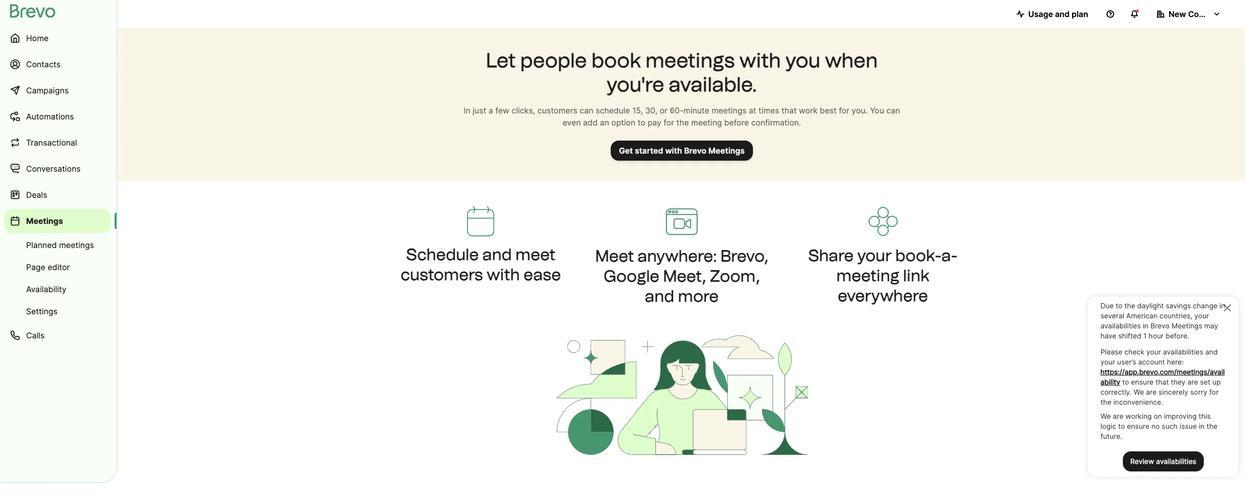 Task type: locate. For each thing, give the bounding box(es) containing it.
started
[[635, 146, 664, 156]]

1 vertical spatial meeting
[[837, 267, 900, 286]]

campaigns link
[[4, 78, 111, 103]]

1 horizontal spatial can
[[887, 106, 901, 116]]

your
[[858, 246, 892, 266]]

1 vertical spatial meetings
[[712, 106, 747, 116]]

customers up even
[[538, 106, 578, 116]]

get
[[619, 146, 633, 156]]

and inside meet anywhere: brevo, google meet, zoom, and more
[[645, 287, 675, 306]]

1 can from the left
[[580, 106, 594, 116]]

customers inside schedule and meet customers with ease
[[401, 265, 483, 284]]

contacts link
[[4, 52, 111, 76]]

planned meetings
[[26, 240, 94, 250]]

meetings inside let people book meetings with you when you're available.
[[646, 48, 735, 72]]

and for usage
[[1056, 9, 1070, 19]]

let people book meetings with you when you're available.
[[486, 48, 878, 97]]

1 vertical spatial and
[[483, 245, 512, 264]]

share your book-a- meeting link everywhere
[[809, 246, 958, 306]]

2 vertical spatial with
[[487, 265, 520, 284]]

transactional link
[[4, 131, 111, 155]]

page editor
[[26, 263, 70, 273]]

automations link
[[4, 105, 111, 129]]

meetings inside in just a few clicks, customers can schedule 15, 30, or 60-minute meetings at times that work best for you. you can even add an option to pay for the meeting before confirmation.
[[712, 106, 747, 116]]

anywhere:
[[638, 247, 717, 266]]

0 horizontal spatial can
[[580, 106, 594, 116]]

0 vertical spatial and
[[1056, 9, 1070, 19]]

availability link
[[4, 280, 111, 300]]

the
[[677, 118, 689, 128]]

add
[[583, 118, 598, 128]]

meetings
[[646, 48, 735, 72], [712, 106, 747, 116], [59, 240, 94, 250]]

conversations link
[[4, 157, 111, 181]]

and down meet,
[[645, 287, 675, 306]]

editor
[[48, 263, 70, 273]]

meetings up planned
[[26, 216, 63, 226]]

0 vertical spatial customers
[[538, 106, 578, 116]]

for down or
[[664, 118, 675, 128]]

deals link
[[4, 183, 111, 207]]

2 horizontal spatial and
[[1056, 9, 1070, 19]]

meeting
[[691, 118, 722, 128], [837, 267, 900, 286]]

0 horizontal spatial and
[[483, 245, 512, 264]]

schedule
[[406, 245, 479, 264]]

book
[[592, 48, 641, 72]]

with inside schedule and meet customers with ease
[[487, 265, 520, 284]]

with down the meet
[[487, 265, 520, 284]]

customers
[[538, 106, 578, 116], [401, 265, 483, 284]]

meeting down minute
[[691, 118, 722, 128]]

0 horizontal spatial customers
[[401, 265, 483, 284]]

30,
[[646, 106, 658, 116]]

automations
[[26, 112, 74, 122]]

and inside button
[[1056, 9, 1070, 19]]

15,
[[633, 106, 643, 116]]

2 horizontal spatial with
[[740, 48, 781, 72]]

and for schedule
[[483, 245, 512, 264]]

for
[[839, 106, 850, 116], [664, 118, 675, 128]]

can
[[580, 106, 594, 116], [887, 106, 901, 116]]

usage
[[1029, 9, 1054, 19]]

1 vertical spatial with
[[666, 146, 682, 156]]

best
[[820, 106, 837, 116]]

at
[[749, 106, 757, 116]]

0 vertical spatial meetings
[[646, 48, 735, 72]]

settings link
[[4, 302, 111, 322]]

settings
[[26, 307, 58, 317]]

customers inside in just a few clicks, customers can schedule 15, 30, or 60-minute meetings at times that work best for you. you can even add an option to pay for the meeting before confirmation.
[[538, 106, 578, 116]]

0 horizontal spatial for
[[664, 118, 675, 128]]

people
[[521, 48, 587, 72]]

0 vertical spatial for
[[839, 106, 850, 116]]

can up add
[[580, 106, 594, 116]]

60-
[[670, 106, 684, 116]]

1 horizontal spatial and
[[645, 287, 675, 306]]

1 vertical spatial customers
[[401, 265, 483, 284]]

calls link
[[4, 324, 111, 348]]

with inside let people book meetings with you when you're available.
[[740, 48, 781, 72]]

can right you
[[887, 106, 901, 116]]

meeting down your
[[837, 267, 900, 286]]

0 horizontal spatial with
[[487, 265, 520, 284]]

a-
[[942, 246, 958, 266]]

0 vertical spatial with
[[740, 48, 781, 72]]

customers down schedule
[[401, 265, 483, 284]]

2 can from the left
[[887, 106, 901, 116]]

and left the meet
[[483, 245, 512, 264]]

1 horizontal spatial customers
[[538, 106, 578, 116]]

with for ease
[[487, 265, 520, 284]]

with left you
[[740, 48, 781, 72]]

meetings down before
[[709, 146, 745, 156]]

in just a few clicks, customers can schedule 15, 30, or 60-minute meetings at times that work best for you. you can even add an option to pay for the meeting before confirmation.
[[464, 106, 901, 128]]

option
[[612, 118, 636, 128]]

usage and plan button
[[1009, 4, 1097, 24]]

you
[[786, 48, 821, 72]]

2 vertical spatial and
[[645, 287, 675, 306]]

0 vertical spatial meeting
[[691, 118, 722, 128]]

meetings inside button
[[709, 146, 745, 156]]

meetings link
[[4, 209, 111, 233]]

zoom,
[[710, 267, 760, 286]]

and inside schedule and meet customers with ease
[[483, 245, 512, 264]]

with
[[740, 48, 781, 72], [666, 146, 682, 156], [487, 265, 520, 284]]

with left brevo
[[666, 146, 682, 156]]

1 horizontal spatial meetings
[[709, 146, 745, 156]]

meetings
[[709, 146, 745, 156], [26, 216, 63, 226]]

and left 'plan' at right top
[[1056, 9, 1070, 19]]

transactional
[[26, 138, 77, 148]]

even
[[563, 118, 581, 128]]

more
[[678, 287, 719, 306]]

brevo,
[[721, 247, 769, 266]]

0 horizontal spatial meeting
[[691, 118, 722, 128]]

1 horizontal spatial with
[[666, 146, 682, 156]]

book-
[[896, 246, 942, 266]]

1 horizontal spatial for
[[839, 106, 850, 116]]

0 vertical spatial meetings
[[709, 146, 745, 156]]

page
[[26, 263, 45, 273]]

1 vertical spatial meetings
[[26, 216, 63, 226]]

few
[[496, 106, 510, 116]]

contacts
[[26, 59, 61, 69]]

1 horizontal spatial meeting
[[837, 267, 900, 286]]

page editor link
[[4, 257, 111, 278]]

get started with brevo meetings
[[619, 146, 745, 156]]

for left you.
[[839, 106, 850, 116]]

and
[[1056, 9, 1070, 19], [483, 245, 512, 264], [645, 287, 675, 306]]



Task type: describe. For each thing, give the bounding box(es) containing it.
share
[[809, 246, 854, 266]]

when
[[825, 48, 878, 72]]

work
[[799, 106, 818, 116]]

ease
[[524, 265, 561, 284]]

usage and plan
[[1029, 9, 1089, 19]]

meeting inside in just a few clicks, customers can schedule 15, 30, or 60-minute meetings at times that work best for you. you can even add an option to pay for the meeting before confirmation.
[[691, 118, 722, 128]]

an
[[600, 118, 609, 128]]

meet,
[[663, 267, 707, 286]]

meet anywhere: brevo, google meet, zoom, and more
[[596, 247, 769, 306]]

deals
[[26, 190, 47, 200]]

let
[[486, 48, 516, 72]]

planned meetings link
[[4, 235, 111, 255]]

brevo
[[684, 146, 707, 156]]

availability
[[26, 285, 66, 295]]

a
[[489, 106, 493, 116]]

in
[[464, 106, 471, 116]]

minute
[[684, 106, 710, 116]]

google
[[604, 267, 660, 286]]

new company button
[[1149, 4, 1230, 24]]

schedule and meet customers with ease
[[401, 245, 561, 284]]

with for you
[[740, 48, 781, 72]]

before
[[725, 118, 749, 128]]

you.
[[852, 106, 868, 116]]

home
[[26, 33, 49, 43]]

to
[[638, 118, 646, 128]]

times
[[759, 106, 780, 116]]

home link
[[4, 26, 111, 50]]

meeting inside share your book-a- meeting link everywhere
[[837, 267, 900, 286]]

conversations
[[26, 164, 81, 174]]

calls
[[26, 331, 45, 341]]

company
[[1189, 9, 1226, 19]]

you're
[[607, 72, 665, 97]]

campaigns
[[26, 85, 69, 96]]

get started with brevo meetings button
[[611, 141, 753, 161]]

pay
[[648, 118, 662, 128]]

new company
[[1169, 9, 1226, 19]]

0 horizontal spatial meetings
[[26, 216, 63, 226]]

clicks,
[[512, 106, 536, 116]]

with inside button
[[666, 146, 682, 156]]

available.
[[669, 72, 757, 97]]

or
[[660, 106, 668, 116]]

1 vertical spatial for
[[664, 118, 675, 128]]

2 vertical spatial meetings
[[59, 240, 94, 250]]

new
[[1169, 9, 1187, 19]]

planned
[[26, 240, 57, 250]]

you
[[870, 106, 885, 116]]

link
[[904, 267, 930, 286]]

plan
[[1072, 9, 1089, 19]]

just
[[473, 106, 487, 116]]

that
[[782, 106, 797, 116]]

meet
[[516, 245, 556, 264]]

schedule
[[596, 106, 630, 116]]

confirmation.
[[752, 118, 801, 128]]

meet
[[596, 247, 634, 266]]

everywhere
[[838, 287, 929, 306]]



Task type: vqa. For each thing, say whether or not it's contained in the screenshot.
share
yes



